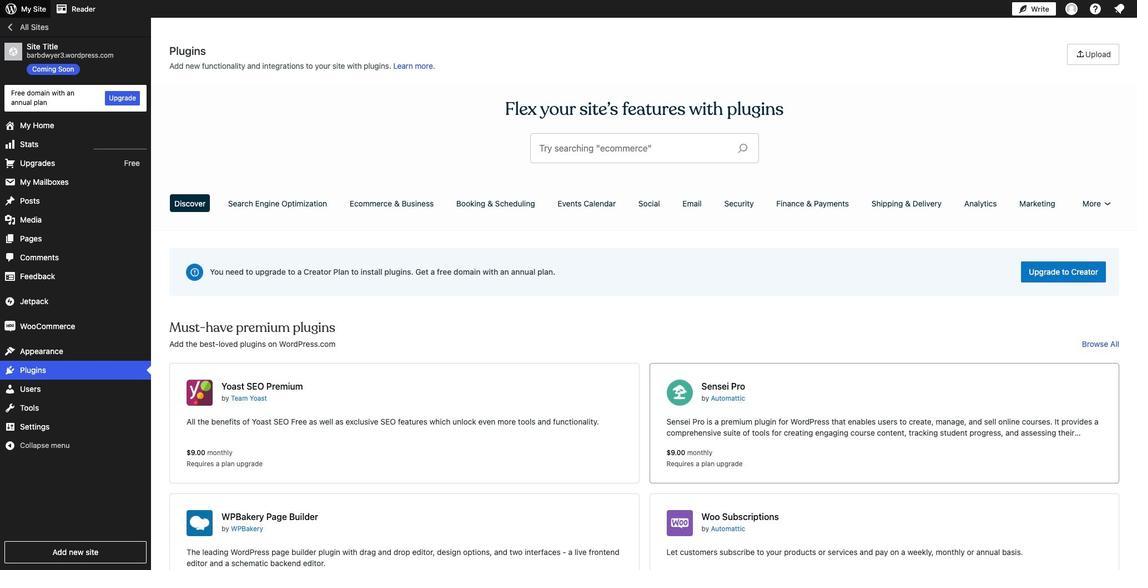 Task type: locate. For each thing, give the bounding box(es) containing it.
manage your notifications image
[[1114, 2, 1127, 16]]

0 vertical spatial img image
[[4, 296, 16, 307]]

Search search field
[[540, 134, 729, 163]]

1 img image from the top
[[4, 296, 16, 307]]

plugin icon image
[[187, 380, 213, 406], [667, 380, 693, 406], [187, 511, 213, 537], [667, 511, 693, 537]]

main content
[[166, 44, 1124, 571]]

img image
[[4, 296, 16, 307], [4, 321, 16, 332]]

2 img image from the top
[[4, 321, 16, 332]]

help image
[[1090, 2, 1103, 16]]

1 vertical spatial img image
[[4, 321, 16, 332]]

None search field
[[531, 134, 759, 163]]



Task type: vqa. For each thing, say whether or not it's contained in the screenshot.
third Toggle menu icon from the top of the page
no



Task type: describe. For each thing, give the bounding box(es) containing it.
highest hourly views 0 image
[[94, 142, 147, 149]]

my profile image
[[1066, 3, 1079, 15]]

open search image
[[729, 141, 757, 156]]



